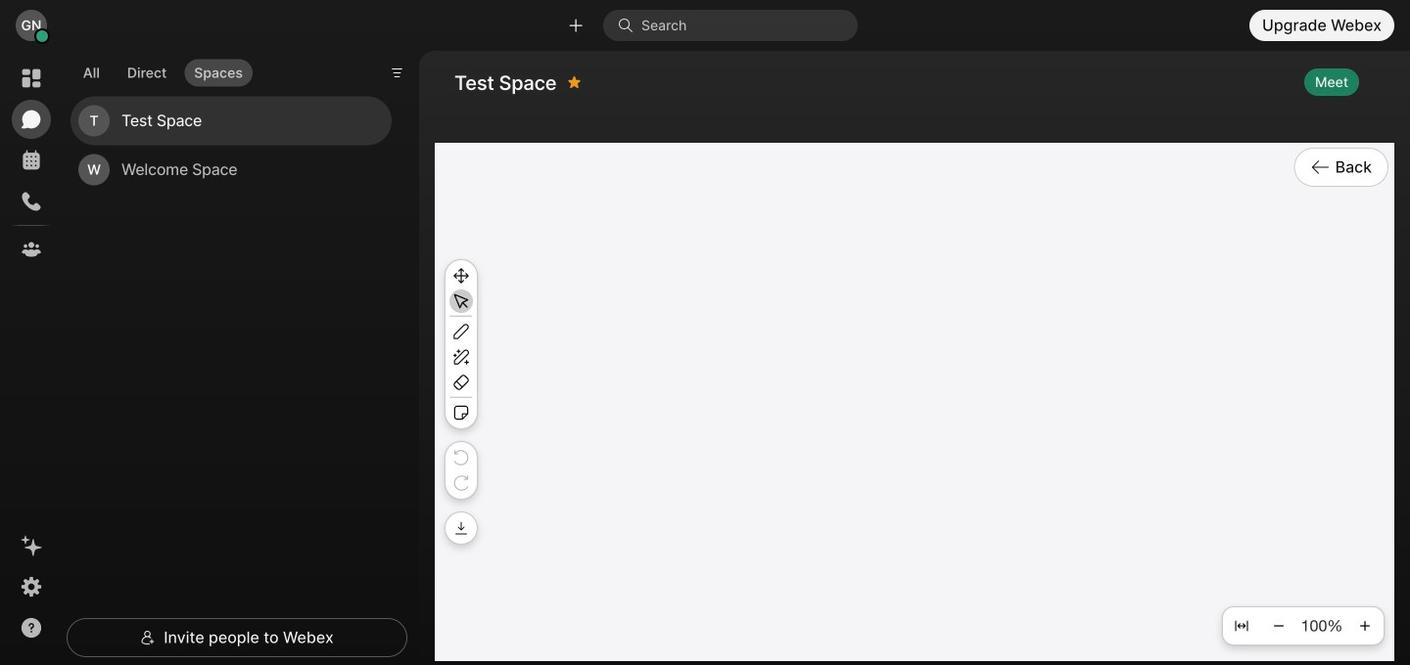 Task type: locate. For each thing, give the bounding box(es) containing it.
tab list
[[69, 47, 257, 92]]

test space list item
[[71, 97, 392, 146]]

webex tab list
[[12, 59, 51, 269]]

navigation
[[0, 51, 63, 666]]



Task type: describe. For each thing, give the bounding box(es) containing it.
welcome space list item
[[71, 146, 392, 194]]



Task type: vqa. For each thing, say whether or not it's contained in the screenshot.
text box
no



